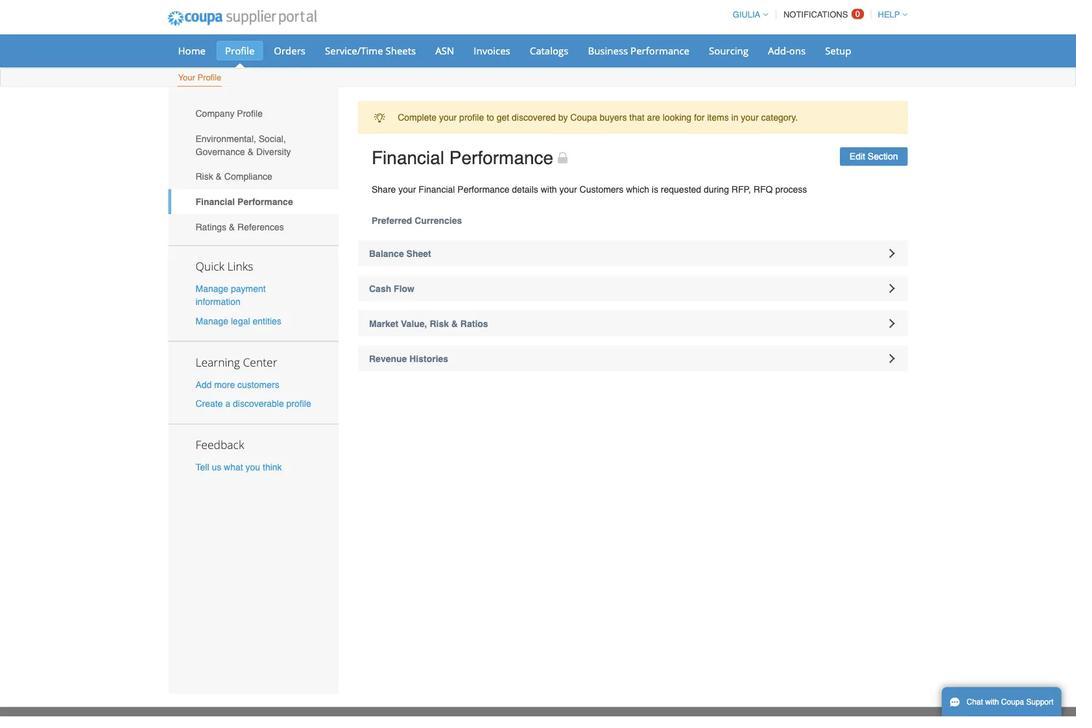 Task type: describe. For each thing, give the bounding box(es) containing it.
asn link
[[427, 41, 463, 60]]

financial performance inside financial performance link
[[196, 197, 293, 207]]

manage for manage legal entities
[[196, 316, 229, 326]]

add
[[196, 379, 212, 390]]

market value, risk & ratios
[[369, 318, 489, 329]]

giulia link
[[727, 10, 769, 19]]

tell us what you think button
[[196, 461, 282, 474]]

tell us what you think
[[196, 462, 282, 472]]

diversity
[[256, 146, 291, 157]]

add-ons link
[[760, 41, 815, 60]]

service/time
[[325, 44, 383, 57]]

during
[[704, 184, 730, 194]]

manage legal entities
[[196, 316, 282, 326]]

risk inside market value, risk & ratios dropdown button
[[430, 318, 449, 329]]

business
[[588, 44, 629, 57]]

add more customers link
[[196, 379, 280, 390]]

are
[[648, 112, 661, 123]]

orders
[[274, 44, 306, 57]]

edit
[[850, 151, 866, 162]]

ratings & references link
[[168, 214, 339, 239]]

create
[[196, 398, 223, 409]]

in
[[732, 112, 739, 123]]

ratios
[[461, 318, 489, 329]]

catalogs link
[[522, 41, 577, 60]]

add more customers
[[196, 379, 280, 390]]

risk inside risk & compliance link
[[196, 171, 213, 182]]

setup link
[[817, 41, 860, 60]]

discovered
[[512, 112, 556, 123]]

share
[[372, 184, 396, 194]]

currencies
[[415, 215, 462, 226]]

& down the governance
[[216, 171, 222, 182]]

process
[[776, 184, 808, 194]]

revenue histories heading
[[358, 346, 909, 372]]

invoices
[[474, 44, 511, 57]]

notifications 0
[[784, 9, 861, 19]]

manage payment information
[[196, 284, 266, 307]]

your right share
[[399, 184, 416, 194]]

1 vertical spatial profile
[[287, 398, 311, 409]]

balance
[[369, 248, 404, 259]]

home
[[178, 44, 206, 57]]

links
[[228, 259, 253, 274]]

giulia
[[733, 10, 761, 19]]

sheets
[[386, 44, 416, 57]]

your
[[178, 73, 195, 82]]

rfq
[[754, 184, 773, 194]]

a
[[226, 398, 231, 409]]

& right ratings
[[229, 222, 235, 232]]

invoices link
[[466, 41, 519, 60]]

navigation containing notifications 0
[[727, 2, 909, 27]]

compliance
[[225, 171, 272, 182]]

quick links
[[196, 259, 253, 274]]

notifications
[[784, 10, 849, 19]]

business performance link
[[580, 41, 699, 60]]

0
[[856, 9, 861, 19]]

balance sheet button
[[358, 241, 909, 266]]

home link
[[170, 41, 214, 60]]

buyers
[[600, 112, 627, 123]]

preferred currencies
[[372, 215, 462, 226]]

think
[[263, 462, 282, 472]]

company profile link
[[168, 101, 339, 126]]

value,
[[401, 318, 427, 329]]

histories
[[410, 353, 449, 364]]

complete your profile to get discovered by coupa buyers that are looking for items in your category. alert
[[358, 101, 909, 134]]

& inside environmental, social, governance & diversity
[[248, 146, 254, 157]]

chat
[[967, 698, 984, 707]]

learning center
[[196, 354, 278, 370]]

your right complete at the left top
[[439, 112, 457, 123]]

section
[[868, 151, 899, 162]]

add-ons
[[769, 44, 806, 57]]

more
[[214, 379, 235, 390]]

preferred
[[372, 215, 412, 226]]

ons
[[790, 44, 806, 57]]

setup
[[826, 44, 852, 57]]

sourcing link
[[701, 41, 758, 60]]

company profile
[[196, 108, 263, 119]]

ratings
[[196, 222, 227, 232]]

profile link
[[217, 41, 263, 60]]

get
[[497, 112, 510, 123]]

catalogs
[[530, 44, 569, 57]]

orders link
[[266, 41, 314, 60]]

governance
[[196, 146, 245, 157]]

cash flow button
[[358, 276, 909, 302]]

legal
[[231, 316, 250, 326]]

coupa inside alert
[[571, 112, 598, 123]]

ratings & references
[[196, 222, 284, 232]]



Task type: vqa. For each thing, say whether or not it's contained in the screenshot.
items
yes



Task type: locate. For each thing, give the bounding box(es) containing it.
social,
[[259, 133, 286, 144]]

1 vertical spatial financial performance
[[196, 197, 293, 207]]

market value, risk & ratios heading
[[358, 311, 909, 337]]

financial up currencies
[[419, 184, 455, 194]]

share your financial performance details with your customers which is requested during rfp, rfq process
[[372, 184, 808, 194]]

manage inside manage payment information
[[196, 284, 229, 294]]

financial performance
[[372, 148, 554, 168], [196, 197, 293, 207]]

cash flow heading
[[358, 276, 909, 302]]

1 horizontal spatial with
[[986, 698, 1000, 707]]

navigation
[[727, 2, 909, 27]]

environmental,
[[196, 133, 256, 144]]

tell
[[196, 462, 209, 472]]

manage
[[196, 284, 229, 294], [196, 316, 229, 326]]

items
[[708, 112, 729, 123]]

& left ratios
[[452, 318, 458, 329]]

coupa
[[571, 112, 598, 123], [1002, 698, 1025, 707]]

risk & compliance
[[196, 171, 272, 182]]

financial up ratings
[[196, 197, 235, 207]]

manage for manage payment information
[[196, 284, 229, 294]]

1 vertical spatial coupa
[[1002, 698, 1025, 707]]

with right chat
[[986, 698, 1000, 707]]

0 vertical spatial financial performance
[[372, 148, 554, 168]]

quick
[[196, 259, 225, 274]]

1 horizontal spatial risk
[[430, 318, 449, 329]]

0 vertical spatial risk
[[196, 171, 213, 182]]

0 vertical spatial profile
[[225, 44, 255, 57]]

& inside dropdown button
[[452, 318, 458, 329]]

1 manage from the top
[[196, 284, 229, 294]]

profile for your profile
[[198, 73, 222, 82]]

manage payment information link
[[196, 284, 266, 307]]

payment
[[231, 284, 266, 294]]

create a discoverable profile link
[[196, 398, 311, 409]]

sourcing
[[710, 44, 749, 57]]

performance left details
[[458, 184, 510, 194]]

information
[[196, 297, 241, 307]]

business performance
[[588, 44, 690, 57]]

balance sheet
[[369, 248, 432, 259]]

chat with coupa support button
[[943, 687, 1062, 717]]

details
[[512, 184, 539, 194]]

with right details
[[541, 184, 557, 194]]

balance sheet heading
[[358, 241, 909, 266]]

performance up references
[[238, 197, 293, 207]]

profile
[[225, 44, 255, 57], [198, 73, 222, 82], [237, 108, 263, 119]]

flow
[[394, 283, 415, 294]]

center
[[243, 354, 278, 370]]

0 horizontal spatial profile
[[287, 398, 311, 409]]

profile for company profile
[[237, 108, 263, 119]]

coupa supplier portal image
[[159, 2, 326, 34]]

revenue
[[369, 353, 407, 364]]

environmental, social, governance & diversity
[[196, 133, 291, 157]]

category.
[[762, 112, 798, 123]]

1 horizontal spatial coupa
[[1002, 698, 1025, 707]]

profile inside company profile link
[[237, 108, 263, 119]]

service/time sheets link
[[317, 41, 425, 60]]

what
[[224, 462, 243, 472]]

edit section
[[850, 151, 899, 162]]

company
[[196, 108, 235, 119]]

feedback
[[196, 437, 244, 452]]

profile up environmental, social, governance & diversity link
[[237, 108, 263, 119]]

for
[[695, 112, 705, 123]]

performance inside financial performance link
[[238, 197, 293, 207]]

financial performance down compliance
[[196, 197, 293, 207]]

financial up share
[[372, 148, 445, 168]]

learning
[[196, 354, 240, 370]]

coupa inside button
[[1002, 698, 1025, 707]]

your
[[439, 112, 457, 123], [742, 112, 759, 123], [399, 184, 416, 194], [560, 184, 578, 194]]

0 vertical spatial with
[[541, 184, 557, 194]]

2 manage from the top
[[196, 316, 229, 326]]

1 vertical spatial risk
[[430, 318, 449, 329]]

chat with coupa support
[[967, 698, 1054, 707]]

complete
[[398, 112, 437, 123]]

to
[[487, 112, 495, 123]]

entities
[[253, 316, 282, 326]]

us
[[212, 462, 221, 472]]

profile
[[460, 112, 484, 123], [287, 398, 311, 409]]

profile inside alert
[[460, 112, 484, 123]]

environmental, social, governance & diversity link
[[168, 126, 339, 164]]

market value, risk & ratios button
[[358, 311, 909, 337]]

cash
[[369, 283, 392, 294]]

your profile link
[[178, 70, 222, 87]]

1 vertical spatial financial
[[419, 184, 455, 194]]

risk right value,
[[430, 318, 449, 329]]

1 horizontal spatial financial performance
[[372, 148, 554, 168]]

profile inside profile link
[[225, 44, 255, 57]]

asn
[[436, 44, 455, 57]]

add-
[[769, 44, 790, 57]]

performance
[[631, 44, 690, 57], [450, 148, 554, 168], [458, 184, 510, 194], [238, 197, 293, 207]]

cash flow
[[369, 283, 415, 294]]

1 vertical spatial with
[[986, 698, 1000, 707]]

performance up details
[[450, 148, 554, 168]]

2 vertical spatial profile
[[237, 108, 263, 119]]

1 vertical spatial manage
[[196, 316, 229, 326]]

profile right discoverable
[[287, 398, 311, 409]]

1 horizontal spatial profile
[[460, 112, 484, 123]]

manage down information
[[196, 316, 229, 326]]

profile inside "your profile" link
[[198, 73, 222, 82]]

complete your profile to get discovered by coupa buyers that are looking for items in your category.
[[398, 112, 798, 123]]

looking
[[663, 112, 692, 123]]

that
[[630, 112, 645, 123]]

your right 'in'
[[742, 112, 759, 123]]

financial performance link
[[168, 189, 339, 214]]

create a discoverable profile
[[196, 398, 311, 409]]

which
[[627, 184, 650, 194]]

&
[[248, 146, 254, 157], [216, 171, 222, 182], [229, 222, 235, 232], [452, 318, 458, 329]]

1 vertical spatial profile
[[198, 73, 222, 82]]

you
[[246, 462, 260, 472]]

coupa right "by"
[[571, 112, 598, 123]]

profile left to
[[460, 112, 484, 123]]

with
[[541, 184, 557, 194], [986, 698, 1000, 707]]

with inside button
[[986, 698, 1000, 707]]

0 horizontal spatial financial performance
[[196, 197, 293, 207]]

references
[[238, 222, 284, 232]]

discoverable
[[233, 398, 284, 409]]

manage up information
[[196, 284, 229, 294]]

customers
[[580, 184, 624, 194]]

edit section link
[[841, 147, 909, 166]]

coupa left support
[[1002, 698, 1025, 707]]

0 vertical spatial financial
[[372, 148, 445, 168]]

0 horizontal spatial with
[[541, 184, 557, 194]]

customers
[[238, 379, 280, 390]]

your left the customers
[[560, 184, 578, 194]]

market
[[369, 318, 399, 329]]

0 horizontal spatial risk
[[196, 171, 213, 182]]

0 vertical spatial coupa
[[571, 112, 598, 123]]

profile right your
[[198, 73, 222, 82]]

profile down coupa supplier portal image
[[225, 44, 255, 57]]

is
[[652, 184, 659, 194]]

performance right business on the right of page
[[631, 44, 690, 57]]

performance inside business performance link
[[631, 44, 690, 57]]

risk down the governance
[[196, 171, 213, 182]]

0 vertical spatial manage
[[196, 284, 229, 294]]

0 vertical spatial profile
[[460, 112, 484, 123]]

0 horizontal spatial coupa
[[571, 112, 598, 123]]

& left diversity
[[248, 146, 254, 157]]

risk & compliance link
[[168, 164, 339, 189]]

2 vertical spatial financial
[[196, 197, 235, 207]]

financial performance down to
[[372, 148, 554, 168]]



